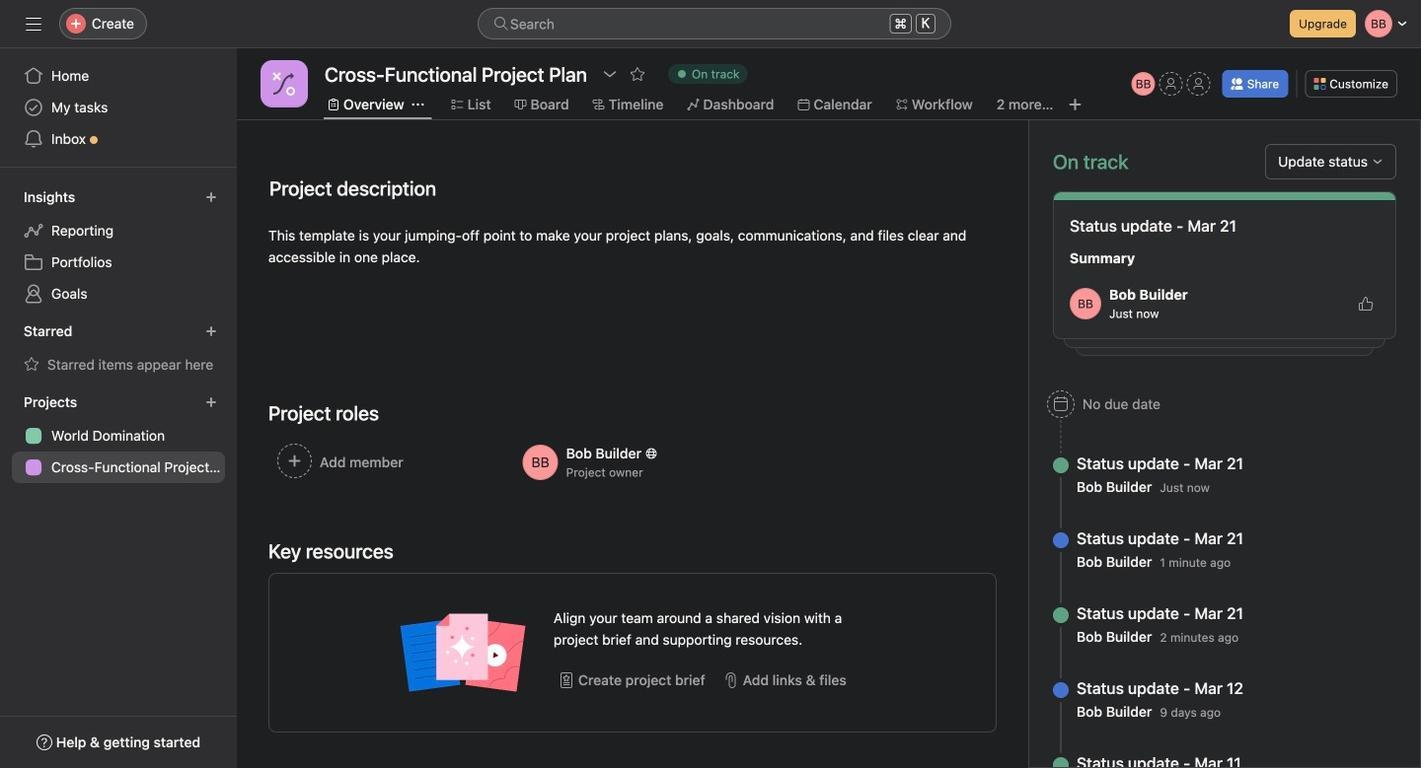 Task type: describe. For each thing, give the bounding box(es) containing it.
Project description title text field
[[257, 168, 441, 209]]

update status image
[[1372, 156, 1384, 168]]

insights element
[[0, 180, 237, 314]]

add tab image
[[1068, 97, 1083, 113]]

0 likes. click to like this task image
[[1358, 296, 1374, 312]]

hide sidebar image
[[26, 16, 41, 32]]

manage project members image
[[1132, 72, 1156, 96]]

add to starred image
[[630, 66, 646, 82]]

show options image
[[602, 66, 618, 82]]

add items to starred image
[[205, 326, 217, 338]]

new project or portfolio image
[[205, 397, 217, 409]]

projects element
[[0, 385, 237, 488]]

tab actions image
[[412, 99, 424, 111]]



Task type: vqa. For each thing, say whether or not it's contained in the screenshot.
THE NEW INSIGHTS image in the top of the page
yes



Task type: locate. For each thing, give the bounding box(es) containing it.
global element
[[0, 48, 237, 167]]

line_and_symbols image
[[272, 72, 296, 96]]

starred element
[[0, 314, 237, 385]]

None field
[[478, 8, 952, 39]]

latest status update element
[[1053, 192, 1397, 340]]

new insights image
[[205, 192, 217, 203]]

Search tasks, projects, and more text field
[[478, 8, 952, 39]]

None text field
[[320, 56, 592, 92]]



